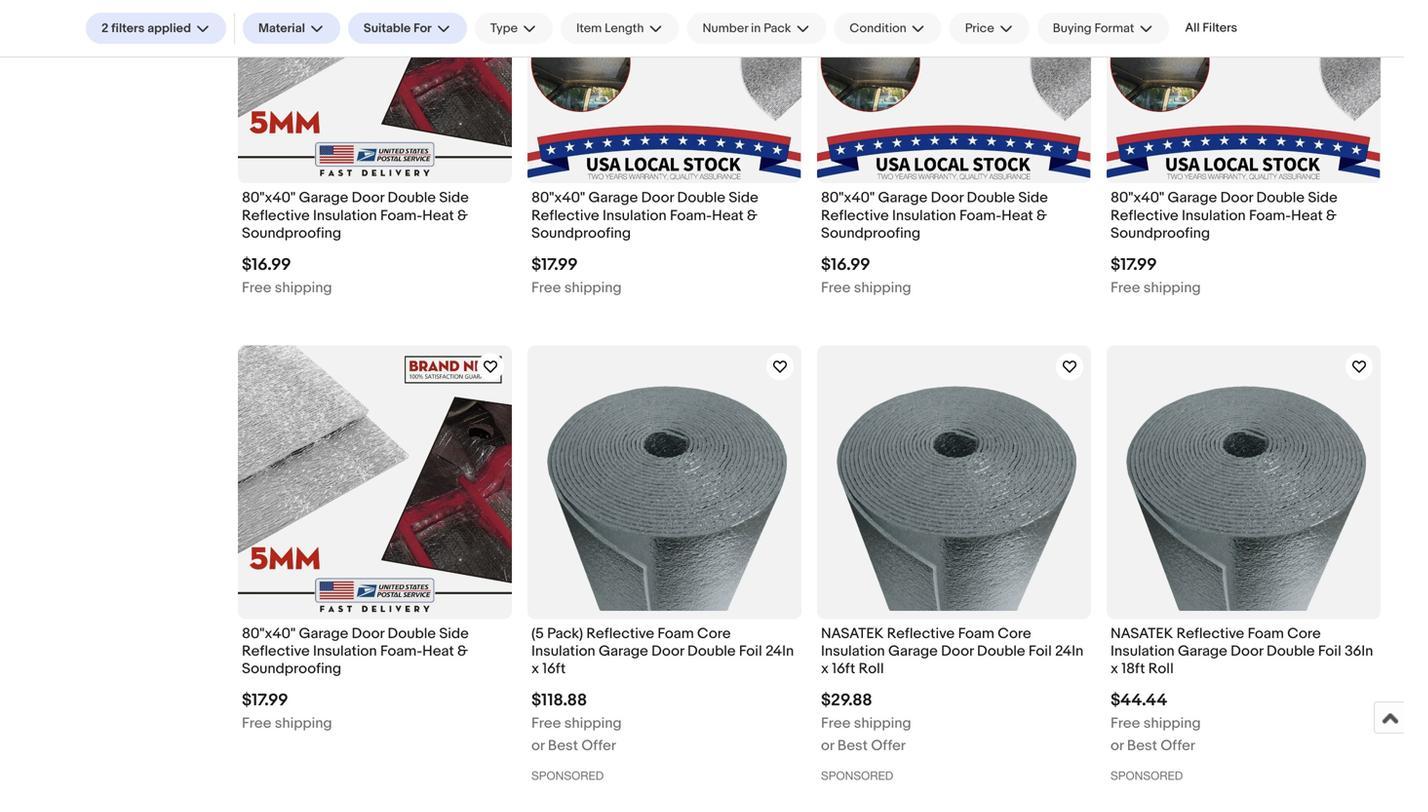Task type: describe. For each thing, give the bounding box(es) containing it.
format
[[1094, 21, 1134, 36]]

0 horizontal spatial $17.99
[[242, 691, 288, 711]]

foil for $29.88
[[1029, 643, 1052, 661]]

1 horizontal spatial $17.99 free shipping
[[531, 255, 622, 297]]

2 filters applied button
[[86, 13, 226, 44]]

1 $16.99 free shipping from the left
[[242, 255, 332, 297]]

all filters button
[[1177, 13, 1245, 43]]

sponsored for $44.44
[[1111, 769, 1183, 783]]

$118.88
[[531, 691, 587, 711]]

reflective inside the (5 pack) reflective foam core insulation garage door double foil 24in x 16ft
[[586, 625, 654, 643]]

$44.44
[[1111, 691, 1167, 711]]

x for $29.88
[[821, 661, 829, 678]]

nasatek for $29.88
[[821, 625, 884, 643]]

$29.88
[[821, 691, 872, 711]]

nasatek reflective foam core insulation garage door double foil 36in x 18ft roll link
[[1111, 625, 1377, 683]]

offer for $118.88
[[581, 737, 616, 755]]

offer for $29.88
[[871, 737, 906, 755]]

(5 pack) reflective foam core insulation garage door double foil 24in x 16ft
[[531, 625, 794, 678]]

price button
[[949, 13, 1029, 44]]

sponsored for $29.88
[[821, 769, 893, 783]]

foam for $29.88
[[958, 625, 994, 643]]

free inside the $118.88 free shipping or best offer
[[531, 715, 561, 733]]

insulation inside nasatek reflective foam core insulation garage door double foil 24in x 16ft roll
[[821, 643, 885, 661]]

x inside the (5 pack) reflective foam core insulation garage door double foil 24in x 16ft
[[531, 661, 539, 678]]

sponsored for $118.88
[[531, 769, 604, 783]]

door inside the (5 pack) reflective foam core insulation garage door double foil 24in x 16ft
[[651, 643, 684, 661]]

price
[[965, 21, 994, 36]]

best for $29.88
[[837, 737, 868, 755]]

or for $29.88
[[821, 737, 834, 755]]

number in pack button
[[687, 13, 826, 44]]

material
[[258, 21, 305, 36]]

item length
[[576, 21, 644, 36]]

suitable for button
[[348, 13, 467, 44]]

(5 pack) reflective foam core insulation garage door double foil 24in x 16ft link
[[531, 625, 798, 683]]

2 filters applied
[[101, 21, 191, 36]]

buying format
[[1053, 21, 1134, 36]]

number
[[702, 21, 748, 36]]

2 horizontal spatial $17.99
[[1111, 255, 1157, 275]]

pack)
[[547, 625, 583, 643]]

condition button
[[834, 13, 942, 44]]

foil for $44.44
[[1318, 643, 1341, 661]]

nasatek reflective foam core insulation garage door double foil 36in x 18ft roll
[[1111, 625, 1373, 678]]

nasatek reflective foam core insulation garage door double foil 24in x 16ft roll image
[[817, 354, 1091, 611]]

best for $44.44
[[1127, 737, 1157, 755]]

for
[[414, 21, 432, 36]]

18ft
[[1122, 661, 1145, 678]]

pack
[[764, 21, 791, 36]]

suitable for
[[364, 21, 432, 36]]

garage inside nasatek reflective foam core insulation garage door double foil 36in x 18ft roll
[[1178, 643, 1227, 661]]

roll for $44.44
[[1148, 661, 1174, 678]]

$118.88 free shipping or best offer
[[531, 691, 622, 755]]

1 horizontal spatial $17.99
[[531, 255, 578, 275]]

length
[[605, 21, 644, 36]]

24in inside nasatek reflective foam core insulation garage door double foil 24in x 16ft roll
[[1055, 643, 1084, 661]]

(5
[[531, 625, 544, 643]]

buying format button
[[1037, 13, 1169, 44]]

16ft inside nasatek reflective foam core insulation garage door double foil 24in x 16ft roll
[[832, 661, 855, 678]]

condition
[[850, 21, 907, 36]]



Task type: vqa. For each thing, say whether or not it's contained in the screenshot.
Foil corresponding to $44.44
yes



Task type: locate. For each thing, give the bounding box(es) containing it.
sponsored down $44.44 free shipping or best offer
[[1111, 769, 1183, 783]]

1 horizontal spatial foil
[[1029, 643, 1052, 661]]

1 foil from the left
[[739, 643, 762, 661]]

1 best from the left
[[548, 737, 578, 755]]

3 or from the left
[[1111, 737, 1124, 755]]

door inside nasatek reflective foam core insulation garage door double foil 36in x 18ft roll
[[1231, 643, 1263, 661]]

roll inside nasatek reflective foam core insulation garage door double foil 36in x 18ft roll
[[1148, 661, 1174, 678]]

best down $44.44
[[1127, 737, 1157, 755]]

0 horizontal spatial 24in
[[765, 643, 794, 661]]

0 horizontal spatial x
[[531, 661, 539, 678]]

soundproofing
[[242, 225, 341, 242], [531, 225, 631, 242], [821, 225, 921, 242], [1111, 225, 1210, 242], [242, 661, 341, 678]]

2 16ft from the left
[[832, 661, 855, 678]]

2 foil from the left
[[1029, 643, 1052, 661]]

$16.99 free shipping
[[242, 255, 332, 297], [821, 255, 911, 297]]

sponsored
[[531, 769, 604, 783], [821, 769, 893, 783], [1111, 769, 1183, 783]]

best down $118.88
[[548, 737, 578, 755]]

$44.44 free shipping or best offer
[[1111, 691, 1201, 755]]

0 horizontal spatial sponsored
[[531, 769, 604, 783]]

2 best from the left
[[837, 737, 868, 755]]

80"x40"
[[242, 189, 296, 207], [531, 189, 585, 207], [821, 189, 875, 207], [1111, 189, 1164, 207], [242, 625, 296, 643]]

roll up $29.88
[[859, 661, 884, 678]]

(5 pack) reflective foam core insulation garage door double foil 24in x 16ft image
[[527, 354, 801, 611]]

1 or from the left
[[531, 737, 545, 755]]

free inside $44.44 free shipping or best offer
[[1111, 715, 1140, 733]]

16ft up $118.88
[[542, 661, 566, 678]]

type button
[[475, 13, 553, 44]]

3 core from the left
[[1287, 625, 1321, 643]]

sponsored down the $118.88 free shipping or best offer
[[531, 769, 604, 783]]

0 horizontal spatial $16.99
[[242, 255, 291, 275]]

1 horizontal spatial foam
[[958, 625, 994, 643]]

16ft
[[542, 661, 566, 678], [832, 661, 855, 678]]

1 sponsored from the left
[[531, 769, 604, 783]]

x inside nasatek reflective foam core insulation garage door double foil 36in x 18ft roll
[[1111, 661, 1118, 678]]

1 $16.99 from the left
[[242, 255, 291, 275]]

foam inside nasatek reflective foam core insulation garage door double foil 36in x 18ft roll
[[1248, 625, 1284, 643]]

24in inside the (5 pack) reflective foam core insulation garage door double foil 24in x 16ft
[[765, 643, 794, 661]]

core inside nasatek reflective foam core insulation garage door double foil 24in x 16ft roll
[[998, 625, 1031, 643]]

reflective inside nasatek reflective foam core insulation garage door double foil 24in x 16ft roll
[[887, 625, 955, 643]]

foil inside nasatek reflective foam core insulation garage door double foil 24in x 16ft roll
[[1029, 643, 1052, 661]]

16ft up $29.88
[[832, 661, 855, 678]]

foam-
[[380, 207, 422, 225], [670, 207, 712, 225], [959, 207, 1001, 225], [1249, 207, 1291, 225], [380, 643, 422, 661]]

3 best from the left
[[1127, 737, 1157, 755]]

foam inside nasatek reflective foam core insulation garage door double foil 24in x 16ft roll
[[958, 625, 994, 643]]

3 foil from the left
[[1318, 643, 1341, 661]]

$17.99
[[531, 255, 578, 275], [1111, 255, 1157, 275], [242, 691, 288, 711]]

applied
[[147, 21, 191, 36]]

0 horizontal spatial foam
[[658, 625, 694, 643]]

2 foam from the left
[[958, 625, 994, 643]]

$16.99
[[242, 255, 291, 275], [821, 255, 870, 275]]

foil inside the (5 pack) reflective foam core insulation garage door double foil 24in x 16ft
[[739, 643, 762, 661]]

door inside nasatek reflective foam core insulation garage door double foil 24in x 16ft roll
[[941, 643, 974, 661]]

best
[[548, 737, 578, 755], [837, 737, 868, 755], [1127, 737, 1157, 755]]

x left the 18ft
[[1111, 661, 1118, 678]]

roll right the 18ft
[[1148, 661, 1174, 678]]

1 core from the left
[[697, 625, 731, 643]]

x up $29.88
[[821, 661, 829, 678]]

0 horizontal spatial roll
[[859, 661, 884, 678]]

$29.88 free shipping or best offer
[[821, 691, 911, 755]]

80"x40" garage door double side reflective insulation foam-heat & soundproofing link
[[242, 189, 508, 247], [531, 189, 798, 247], [821, 189, 1087, 247], [1111, 189, 1377, 247], [242, 625, 508, 683]]

offer inside the $118.88 free shipping or best offer
[[581, 737, 616, 755]]

1 horizontal spatial $16.99
[[821, 255, 870, 275]]

garage inside the (5 pack) reflective foam core insulation garage door double foil 24in x 16ft
[[599, 643, 648, 661]]

insulation
[[313, 207, 377, 225], [603, 207, 667, 225], [892, 207, 956, 225], [1182, 207, 1246, 225], [313, 643, 377, 661], [531, 643, 595, 661], [821, 643, 885, 661], [1111, 643, 1175, 661]]

or inside $29.88 free shipping or best offer
[[821, 737, 834, 755]]

1 horizontal spatial $16.99 free shipping
[[821, 255, 911, 297]]

insulation inside the (5 pack) reflective foam core insulation garage door double foil 24in x 16ft
[[531, 643, 595, 661]]

2 horizontal spatial offer
[[1161, 737, 1195, 755]]

foam for $44.44
[[1248, 625, 1284, 643]]

2 horizontal spatial x
[[1111, 661, 1118, 678]]

or down $118.88
[[531, 737, 545, 755]]

shipping
[[275, 279, 332, 297], [564, 279, 622, 297], [854, 279, 911, 297], [1143, 279, 1201, 297], [275, 715, 332, 733], [564, 715, 622, 733], [854, 715, 911, 733], [1143, 715, 1201, 733]]

side
[[439, 189, 469, 207], [729, 189, 758, 207], [1018, 189, 1048, 207], [1308, 189, 1337, 207], [439, 625, 469, 643]]

0 horizontal spatial foil
[[739, 643, 762, 661]]

best for $118.88
[[548, 737, 578, 755]]

2 24in from the left
[[1055, 643, 1084, 661]]

24in
[[765, 643, 794, 661], [1055, 643, 1084, 661]]

2 nasatek from the left
[[1111, 625, 1173, 643]]

free inside $29.88 free shipping or best offer
[[821, 715, 851, 733]]

x down (5
[[531, 661, 539, 678]]

&
[[457, 207, 468, 225], [747, 207, 758, 225], [1037, 207, 1047, 225], [1326, 207, 1337, 225], [457, 643, 468, 661]]

x inside nasatek reflective foam core insulation garage door double foil 24in x 16ft roll
[[821, 661, 829, 678]]

80"x40" garage door double side reflective insulation foam-heat & soundproofing
[[242, 189, 469, 242], [531, 189, 758, 242], [821, 189, 1048, 242], [1111, 189, 1337, 242], [242, 625, 469, 678]]

3 offer from the left
[[1161, 737, 1195, 755]]

nasatek for $44.44
[[1111, 625, 1173, 643]]

item
[[576, 21, 602, 36]]

2 sponsored from the left
[[821, 769, 893, 783]]

or for $44.44
[[1111, 737, 1124, 755]]

2 core from the left
[[998, 625, 1031, 643]]

nasatek inside nasatek reflective foam core insulation garage door double foil 24in x 16ft roll
[[821, 625, 884, 643]]

offer inside $29.88 free shipping or best offer
[[871, 737, 906, 755]]

1 horizontal spatial 16ft
[[832, 661, 855, 678]]

3 foam from the left
[[1248, 625, 1284, 643]]

best inside $44.44 free shipping or best offer
[[1127, 737, 1157, 755]]

roll inside nasatek reflective foam core insulation garage door double foil 24in x 16ft roll
[[859, 661, 884, 678]]

1 horizontal spatial or
[[821, 737, 834, 755]]

offer for $44.44
[[1161, 737, 1195, 755]]

3 x from the left
[[1111, 661, 1118, 678]]

or
[[531, 737, 545, 755], [821, 737, 834, 755], [1111, 737, 1124, 755]]

2 or from the left
[[821, 737, 834, 755]]

1 horizontal spatial core
[[998, 625, 1031, 643]]

nasatek
[[821, 625, 884, 643], [1111, 625, 1173, 643]]

reflective inside nasatek reflective foam core insulation garage door double foil 36in x 18ft roll
[[1176, 625, 1244, 643]]

sponsored down $29.88 free shipping or best offer
[[821, 769, 893, 783]]

offer inside $44.44 free shipping or best offer
[[1161, 737, 1195, 755]]

2 horizontal spatial $17.99 free shipping
[[1111, 255, 1201, 297]]

material button
[[243, 13, 340, 44]]

or inside $44.44 free shipping or best offer
[[1111, 737, 1124, 755]]

in
[[751, 21, 761, 36]]

core inside the (5 pack) reflective foam core insulation garage door double foil 24in x 16ft
[[697, 625, 731, 643]]

free
[[242, 279, 271, 297], [531, 279, 561, 297], [821, 279, 851, 297], [1111, 279, 1140, 297], [242, 715, 271, 733], [531, 715, 561, 733], [821, 715, 851, 733], [1111, 715, 1140, 733]]

buying
[[1053, 21, 1092, 36]]

item length button
[[561, 13, 679, 44]]

or down $29.88
[[821, 737, 834, 755]]

number in pack
[[702, 21, 791, 36]]

filters
[[111, 21, 145, 36]]

shipping inside the $118.88 free shipping or best offer
[[564, 715, 622, 733]]

2 $16.99 free shipping from the left
[[821, 255, 911, 297]]

core for $29.88
[[998, 625, 1031, 643]]

nasatek reflective foam core insulation garage door double foil 24in x 16ft roll
[[821, 625, 1084, 678]]

reflective
[[242, 207, 310, 225], [531, 207, 599, 225], [821, 207, 889, 225], [1111, 207, 1178, 225], [586, 625, 654, 643], [887, 625, 955, 643], [1176, 625, 1244, 643], [242, 643, 310, 661]]

foil inside nasatek reflective foam core insulation garage door double foil 36in x 18ft roll
[[1318, 643, 1341, 661]]

x for $44.44
[[1111, 661, 1118, 678]]

2 horizontal spatial best
[[1127, 737, 1157, 755]]

1 horizontal spatial sponsored
[[821, 769, 893, 783]]

0 horizontal spatial $16.99 free shipping
[[242, 255, 332, 297]]

1 foam from the left
[[658, 625, 694, 643]]

1 horizontal spatial nasatek
[[1111, 625, 1173, 643]]

insulation inside nasatek reflective foam core insulation garage door double foil 36in x 18ft roll
[[1111, 643, 1175, 661]]

1 offer from the left
[[581, 737, 616, 755]]

all filters
[[1185, 20, 1237, 36]]

garage inside nasatek reflective foam core insulation garage door double foil 24in x 16ft roll
[[888, 643, 938, 661]]

0 horizontal spatial best
[[548, 737, 578, 755]]

suitable
[[364, 21, 411, 36]]

double inside nasatek reflective foam core insulation garage door double foil 36in x 18ft roll
[[1267, 643, 1315, 661]]

best inside the $118.88 free shipping or best offer
[[548, 737, 578, 755]]

1 horizontal spatial offer
[[871, 737, 906, 755]]

0 horizontal spatial 16ft
[[542, 661, 566, 678]]

2 roll from the left
[[1148, 661, 1174, 678]]

or inside the $118.88 free shipping or best offer
[[531, 737, 545, 755]]

nasatek up the 18ft
[[1111, 625, 1173, 643]]

2 x from the left
[[821, 661, 829, 678]]

1 horizontal spatial best
[[837, 737, 868, 755]]

0 horizontal spatial $17.99 free shipping
[[242, 691, 332, 733]]

double
[[388, 189, 436, 207], [677, 189, 725, 207], [967, 189, 1015, 207], [1256, 189, 1305, 207], [388, 625, 436, 643], [687, 643, 736, 661], [977, 643, 1025, 661], [1267, 643, 1315, 661]]

nasatek reflective foam core insulation garage door double foil 36in x 18ft roll image
[[1107, 354, 1381, 611]]

0 horizontal spatial core
[[697, 625, 731, 643]]

2 horizontal spatial core
[[1287, 625, 1321, 643]]

nasatek inside nasatek reflective foam core insulation garage door double foil 36in x 18ft roll
[[1111, 625, 1173, 643]]

heat
[[422, 207, 454, 225], [712, 207, 744, 225], [1001, 207, 1033, 225], [1291, 207, 1323, 225], [422, 643, 454, 661]]

2 $16.99 from the left
[[821, 255, 870, 275]]

16ft inside the (5 pack) reflective foam core insulation garage door double foil 24in x 16ft
[[542, 661, 566, 678]]

nasatek reflective foam core insulation garage door double foil 24in x 16ft roll link
[[821, 625, 1087, 683]]

0 horizontal spatial or
[[531, 737, 545, 755]]

filters
[[1203, 20, 1237, 36]]

2 horizontal spatial foam
[[1248, 625, 1284, 643]]

best down $29.88
[[837, 737, 868, 755]]

1 horizontal spatial 24in
[[1055, 643, 1084, 661]]

garage
[[299, 189, 348, 207], [588, 189, 638, 207], [878, 189, 927, 207], [1168, 189, 1217, 207], [299, 625, 348, 643], [599, 643, 648, 661], [888, 643, 938, 661], [1178, 643, 1227, 661]]

type
[[490, 21, 518, 36]]

door
[[352, 189, 384, 207], [641, 189, 674, 207], [931, 189, 963, 207], [1220, 189, 1253, 207], [352, 625, 384, 643], [651, 643, 684, 661], [941, 643, 974, 661], [1231, 643, 1263, 661]]

1 roll from the left
[[859, 661, 884, 678]]

foam inside the (5 pack) reflective foam core insulation garage door double foil 24in x 16ft
[[658, 625, 694, 643]]

1 16ft from the left
[[542, 661, 566, 678]]

offer down $29.88
[[871, 737, 906, 755]]

2
[[101, 21, 108, 36]]

core
[[697, 625, 731, 643], [998, 625, 1031, 643], [1287, 625, 1321, 643]]

36in
[[1345, 643, 1373, 661]]

core inside nasatek reflective foam core insulation garage door double foil 36in x 18ft roll
[[1287, 625, 1321, 643]]

shipping inside $44.44 free shipping or best offer
[[1143, 715, 1201, 733]]

or for $118.88
[[531, 737, 545, 755]]

1 nasatek from the left
[[821, 625, 884, 643]]

1 horizontal spatial roll
[[1148, 661, 1174, 678]]

core for $44.44
[[1287, 625, 1321, 643]]

shipping inside $29.88 free shipping or best offer
[[854, 715, 911, 733]]

double inside the (5 pack) reflective foam core insulation garage door double foil 24in x 16ft
[[687, 643, 736, 661]]

roll
[[859, 661, 884, 678], [1148, 661, 1174, 678]]

or down $44.44
[[1111, 737, 1124, 755]]

offer down $44.44
[[1161, 737, 1195, 755]]

2 horizontal spatial or
[[1111, 737, 1124, 755]]

80"x40" garage door double side reflective insulation foam-heat & soundproofing image
[[238, 0, 512, 183], [527, 0, 801, 181], [817, 0, 1091, 181], [1107, 0, 1381, 181], [238, 345, 512, 619]]

double inside nasatek reflective foam core insulation garage door double foil 24in x 16ft roll
[[977, 643, 1025, 661]]

roll for $29.88
[[859, 661, 884, 678]]

$17.99 free shipping
[[531, 255, 622, 297], [1111, 255, 1201, 297], [242, 691, 332, 733]]

foil
[[739, 643, 762, 661], [1029, 643, 1052, 661], [1318, 643, 1341, 661]]

best inside $29.88 free shipping or best offer
[[837, 737, 868, 755]]

all
[[1185, 20, 1200, 36]]

offer
[[581, 737, 616, 755], [871, 737, 906, 755], [1161, 737, 1195, 755]]

foam
[[658, 625, 694, 643], [958, 625, 994, 643], [1248, 625, 1284, 643]]

x
[[531, 661, 539, 678], [821, 661, 829, 678], [1111, 661, 1118, 678]]

0 horizontal spatial offer
[[581, 737, 616, 755]]

2 horizontal spatial sponsored
[[1111, 769, 1183, 783]]

offer down $118.88
[[581, 737, 616, 755]]

2 horizontal spatial foil
[[1318, 643, 1341, 661]]

nasatek up $29.88
[[821, 625, 884, 643]]

0 horizontal spatial nasatek
[[821, 625, 884, 643]]

1 x from the left
[[531, 661, 539, 678]]

2 offer from the left
[[871, 737, 906, 755]]

1 24in from the left
[[765, 643, 794, 661]]

3 sponsored from the left
[[1111, 769, 1183, 783]]

1 horizontal spatial x
[[821, 661, 829, 678]]



